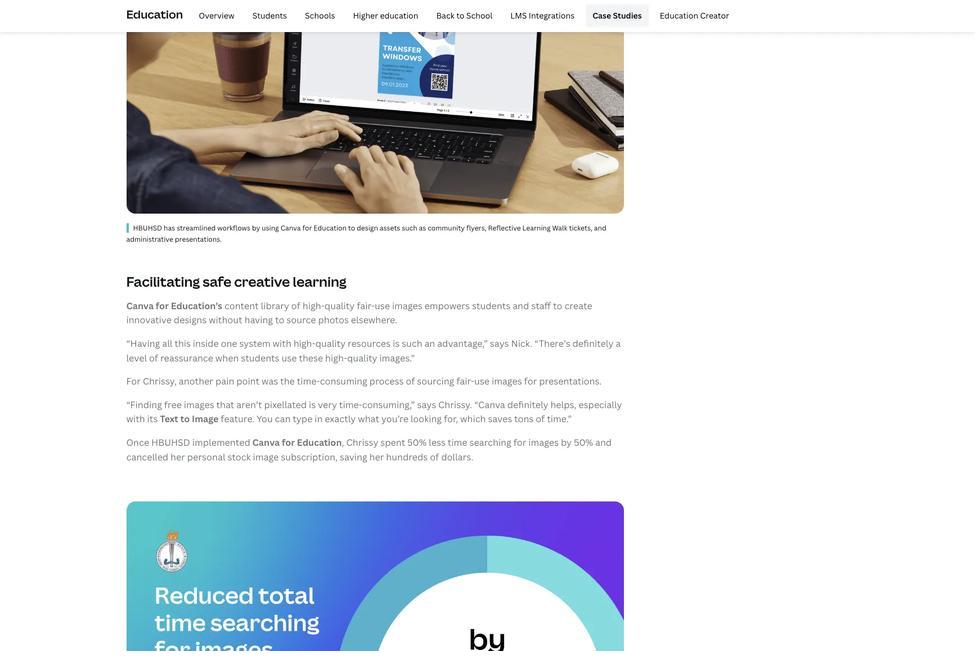 Task type: vqa. For each thing, say whether or not it's contained in the screenshot.
#15181B image
no



Task type: describe. For each thing, give the bounding box(es) containing it.
such inside "having all this inside one system with high-quality resources is such an advantage," says nick. "there's definitely a level of reassurance when students use these high-quality images."
[[402, 338, 423, 350]]

reassurance
[[160, 352, 213, 365]]

and inside hbuhsd has streamlined workflows by using canva for education to design assets such as community flyers, reflective learning walk tickets, and administrative presentations.
[[594, 224, 607, 233]]

personal
[[187, 451, 226, 464]]

definitely inside "having all this inside one system with high-quality resources is such an advantage," says nick. "there's definitely a level of reassurance when students use these high-quality images."
[[573, 338, 614, 350]]

integrations
[[529, 10, 575, 21]]

chrissy,
[[143, 376, 177, 388]]

to right staff
[[554, 300, 563, 312]]

its
[[147, 414, 158, 426]]

with inside "finding free images that aren't pixellated is very time-consuming," says chrissy. "canva definitely helps, especially with its
[[126, 414, 145, 426]]

1 vertical spatial high-
[[294, 338, 316, 350]]

to right text
[[181, 414, 190, 426]]

education creator link
[[654, 5, 736, 27]]

images up "canva
[[492, 376, 522, 388]]

chrissy.
[[439, 399, 472, 411]]

to inside hbuhsd has streamlined workflows by using canva for education to design assets such as community flyers, reflective learning walk tickets, and administrative presentations.
[[348, 224, 355, 233]]

text to image feature. you can type in exactly what you're looking for, which saves tons of time."
[[160, 414, 572, 426]]

use inside "having all this inside one system with high-quality resources is such an advantage," says nick. "there's definitely a level of reassurance when students use these high-quality images."
[[282, 352, 297, 365]]

1 50% from the left
[[408, 437, 427, 449]]

images inside "finding free images that aren't pixellated is very time-consuming," says chrissy. "canva definitely helps, especially with its
[[184, 399, 214, 411]]

says inside "finding free images that aren't pixellated is very time-consuming," says chrissy. "canva definitely helps, especially with its
[[417, 399, 436, 411]]

aren't
[[237, 399, 262, 411]]

menu bar containing overview
[[188, 5, 736, 27]]

create
[[565, 300, 593, 312]]

1 vertical spatial fair-
[[457, 376, 475, 388]]

for chrissy, another pain point was the time-consuming process of sourcing fair-use images for presentations.
[[126, 376, 602, 388]]

education
[[380, 10, 419, 21]]

of inside content library of high-quality fair-use images empowers students and staff to create innovative designs without having to source photos elsewhere.
[[292, 300, 301, 312]]

content
[[225, 300, 259, 312]]

hbuhsd inside hbuhsd has streamlined workflows by using canva for education to design assets such as community flyers, reflective learning walk tickets, and administrative presentations.
[[133, 224, 162, 233]]

and inside the , chrissy spent 50% less time searching for images by 50% and cancelled her personal stock image subscription, saving her hundreds of dollars.
[[596, 437, 612, 449]]

1 vertical spatial hbuhsd
[[151, 437, 190, 449]]

hbuhsd has streamlined workflows by using canva for education to design assets such as community flyers, reflective learning walk tickets, and administrative presentations.
[[126, 224, 607, 244]]

subscription,
[[281, 451, 338, 464]]

quality inside content library of high-quality fair-use images empowers students and staff to create innovative designs without having to source photos elsewhere.
[[325, 300, 355, 312]]

image
[[192, 414, 219, 426]]

this
[[175, 338, 191, 350]]

very
[[318, 399, 337, 411]]

image
[[253, 451, 279, 464]]

administrative
[[126, 235, 173, 244]]

lms integrations
[[511, 10, 575, 21]]

process
[[370, 376, 404, 388]]

implemented
[[192, 437, 250, 449]]

overview link
[[192, 5, 241, 27]]

2 her from the left
[[370, 451, 384, 464]]

having
[[245, 314, 273, 327]]

tons
[[515, 414, 534, 426]]

without
[[209, 314, 242, 327]]

2 vertical spatial quality
[[347, 352, 378, 365]]

canva inside hbuhsd has streamlined workflows by using canva for education to design assets such as community flyers, reflective learning walk tickets, and administrative presentations.
[[281, 224, 301, 233]]

that
[[216, 399, 234, 411]]

of right tons
[[536, 414, 545, 426]]

is inside "finding free images that aren't pixellated is very time-consuming," says chrissy. "canva definitely helps, especially with its
[[309, 399, 316, 411]]

case studies
[[593, 10, 642, 21]]

for inside the , chrissy spent 50% less time searching for images by 50% and cancelled her personal stock image subscription, saving her hundreds of dollars.
[[514, 437, 527, 449]]

these
[[299, 352, 323, 365]]

pain
[[216, 376, 234, 388]]

looking
[[411, 414, 442, 426]]

less
[[429, 437, 446, 449]]

system
[[240, 338, 271, 350]]

education inside hbuhsd has streamlined workflows by using canva for education to design assets such as community flyers, reflective learning walk tickets, and administrative presentations.
[[314, 224, 347, 233]]

lms integrations link
[[504, 5, 582, 27]]

education creator
[[660, 10, 730, 21]]

learning
[[523, 224, 551, 233]]

creator
[[701, 10, 730, 21]]

was
[[262, 376, 278, 388]]

0 horizontal spatial time-
[[297, 376, 320, 388]]

to down library
[[275, 314, 285, 327]]

higher
[[353, 10, 378, 21]]

pixellated
[[264, 399, 307, 411]]

time."
[[547, 414, 572, 426]]

you
[[257, 414, 273, 426]]

learning
[[293, 272, 347, 291]]

exactly
[[325, 414, 356, 426]]

walk
[[553, 224, 568, 233]]

reflective
[[488, 224, 521, 233]]

facilitating
[[126, 272, 200, 291]]

designs
[[174, 314, 207, 327]]

another
[[179, 376, 213, 388]]

searching
[[470, 437, 512, 449]]

level
[[126, 352, 147, 365]]

resources
[[348, 338, 391, 350]]

helps,
[[551, 399, 577, 411]]

facilitating safe creative learning
[[126, 272, 347, 291]]

for inside hbuhsd has streamlined workflows by using canva for education to design assets such as community flyers, reflective learning walk tickets, and administrative presentations.
[[303, 224, 312, 233]]

one
[[221, 338, 237, 350]]

1 horizontal spatial presentations.
[[539, 376, 602, 388]]

2 vertical spatial high-
[[325, 352, 347, 365]]

students link
[[246, 5, 294, 27]]

text
[[160, 414, 178, 426]]

2 50% from the left
[[574, 437, 593, 449]]

using
[[262, 224, 279, 233]]

which
[[461, 414, 486, 426]]

such inside hbuhsd has streamlined workflows by using canva for education to design assets such as community flyers, reflective learning walk tickets, and administrative presentations.
[[402, 224, 418, 233]]

with inside "having all this inside one system with high-quality resources is such an advantage," says nick. "there's definitely a level of reassurance when students use these high-quality images."
[[273, 338, 292, 350]]

for
[[126, 376, 141, 388]]

of inside "having all this inside one system with high-quality resources is such an advantage," says nick. "there's definitely a level of reassurance when students use these high-quality images."
[[149, 352, 158, 365]]

images inside content library of high-quality fair-use images empowers students and staff to create innovative designs without having to source photos elsewhere.
[[392, 300, 423, 312]]

source
[[287, 314, 316, 327]]

for down can
[[282, 437, 295, 449]]



Task type: locate. For each thing, give the bounding box(es) containing it.
0 vertical spatial such
[[402, 224, 418, 233]]

hbuhsd down text
[[151, 437, 190, 449]]

menu bar
[[188, 5, 736, 27]]

by down time."
[[561, 437, 572, 449]]

by inside hbuhsd has streamlined workflows by using canva for education to design assets such as community flyers, reflective learning walk tickets, and administrative presentations.
[[252, 224, 260, 233]]

1 horizontal spatial fair-
[[457, 376, 475, 388]]

quality up photos
[[325, 300, 355, 312]]

assets
[[380, 224, 400, 233]]

presentations. down streamlined
[[175, 235, 222, 244]]

0 horizontal spatial with
[[126, 414, 145, 426]]

when
[[216, 352, 239, 365]]

50% down especially at the right
[[574, 437, 593, 449]]

feature.
[[221, 414, 255, 426]]

1 vertical spatial by
[[561, 437, 572, 449]]

for,
[[444, 414, 458, 426]]

high- up the consuming
[[325, 352, 347, 365]]

once hbuhsd implemented canva for education
[[126, 437, 342, 449]]

is left very
[[309, 399, 316, 411]]

0 horizontal spatial canva
[[126, 300, 154, 312]]

time- up exactly
[[339, 399, 362, 411]]

of right level in the bottom left of the page
[[149, 352, 158, 365]]

hundreds
[[386, 451, 428, 464]]

1 vertical spatial with
[[126, 414, 145, 426]]

images
[[392, 300, 423, 312], [492, 376, 522, 388], [184, 399, 214, 411], [529, 437, 559, 449]]

free
[[164, 399, 182, 411]]

"there's
[[535, 338, 571, 350]]

inside
[[193, 338, 219, 350]]

with down "finding
[[126, 414, 145, 426]]

0 vertical spatial definitely
[[573, 338, 614, 350]]

quality down resources
[[347, 352, 378, 365]]

0 horizontal spatial says
[[417, 399, 436, 411]]

of
[[292, 300, 301, 312], [149, 352, 158, 365], [406, 376, 415, 388], [536, 414, 545, 426], [430, 451, 439, 464]]

1 vertical spatial definitely
[[508, 399, 549, 411]]

higher education
[[353, 10, 419, 21]]

quality down photos
[[316, 338, 346, 350]]

0 vertical spatial presentations.
[[175, 235, 222, 244]]

tickets,
[[569, 224, 593, 233]]

time- right the
[[297, 376, 320, 388]]

studies
[[613, 10, 642, 21]]

of inside the , chrissy spent 50% less time searching for images by 50% and cancelled her personal stock image subscription, saving her hundreds of dollars.
[[430, 451, 439, 464]]

time- inside "finding free images that aren't pixellated is very time-consuming," says chrissy. "canva definitely helps, especially with its
[[339, 399, 362, 411]]

the
[[280, 376, 295, 388]]

once
[[126, 437, 149, 449]]

her
[[171, 451, 185, 464], [370, 451, 384, 464]]

images inside the , chrissy spent 50% less time searching for images by 50% and cancelled her personal stock image subscription, saving her hundreds of dollars.
[[529, 437, 559, 449]]

50% up the hundreds
[[408, 437, 427, 449]]

for up tons
[[524, 376, 537, 388]]

1 vertical spatial is
[[309, 399, 316, 411]]

1 horizontal spatial definitely
[[573, 338, 614, 350]]

"canva
[[475, 399, 505, 411]]

education
[[126, 7, 183, 22], [660, 10, 699, 21], [314, 224, 347, 233], [297, 437, 342, 449]]

says inside "having all this inside one system with high-quality resources is such an advantage," says nick. "there's definitely a level of reassurance when students use these high-quality images."
[[490, 338, 509, 350]]

high- up source
[[303, 300, 325, 312]]

0 horizontal spatial use
[[282, 352, 297, 365]]

1 vertical spatial and
[[513, 300, 529, 312]]

1 vertical spatial students
[[241, 352, 280, 365]]

high- inside content library of high-quality fair-use images empowers students and staff to create innovative designs without having to source photos elsewhere.
[[303, 300, 325, 312]]

back
[[437, 10, 455, 21]]

0 vertical spatial fair-
[[357, 300, 375, 312]]

elsewhere.
[[351, 314, 398, 327]]

time
[[448, 437, 468, 449]]

0 vertical spatial quality
[[325, 300, 355, 312]]

in
[[315, 414, 323, 426]]

and inside content library of high-quality fair-use images empowers students and staff to create innovative designs without having to source photos elsewhere.
[[513, 300, 529, 312]]

students right empowers
[[472, 300, 511, 312]]

1 horizontal spatial says
[[490, 338, 509, 350]]

2 vertical spatial and
[[596, 437, 612, 449]]

, chrissy spent 50% less time searching for images by 50% and cancelled her personal stock image subscription, saving her hundreds of dollars.
[[126, 437, 612, 464]]

library
[[261, 300, 289, 312]]

high- up these
[[294, 338, 316, 350]]

0 horizontal spatial by
[[252, 224, 260, 233]]

fair-
[[357, 300, 375, 312], [457, 376, 475, 388]]

and
[[594, 224, 607, 233], [513, 300, 529, 312], [596, 437, 612, 449]]

images down time."
[[529, 437, 559, 449]]

says up the looking
[[417, 399, 436, 411]]

a
[[616, 338, 621, 350]]

definitely up tons
[[508, 399, 549, 411]]

dollars.
[[441, 451, 474, 464]]

0 vertical spatial use
[[375, 300, 390, 312]]

case studies link
[[586, 5, 649, 27]]

advantage,"
[[438, 338, 488, 350]]

canva
[[281, 224, 301, 233], [126, 300, 154, 312], [253, 437, 280, 449]]

with right system
[[273, 338, 292, 350]]

1 vertical spatial time-
[[339, 399, 362, 411]]

use up elsewhere.
[[375, 300, 390, 312]]

1 horizontal spatial use
[[375, 300, 390, 312]]

such
[[402, 224, 418, 233], [402, 338, 423, 350]]

students inside "having all this inside one system with high-quality resources is such an advantage," says nick. "there's definitely a level of reassurance when students use these high-quality images."
[[241, 352, 280, 365]]

and right tickets,
[[594, 224, 607, 233]]

1 vertical spatial quality
[[316, 338, 346, 350]]

0 vertical spatial says
[[490, 338, 509, 350]]

canva up image
[[253, 437, 280, 449]]

as
[[419, 224, 426, 233]]

fair- inside content library of high-quality fair-use images empowers students and staff to create innovative designs without having to source photos elsewhere.
[[357, 300, 375, 312]]

especially
[[579, 399, 622, 411]]

by
[[252, 224, 260, 233], [561, 437, 572, 449]]

her left personal
[[171, 451, 185, 464]]

an
[[425, 338, 435, 350]]

says
[[490, 338, 509, 350], [417, 399, 436, 411]]

1 vertical spatial use
[[282, 352, 297, 365]]

is inside "having all this inside one system with high-quality resources is such an advantage," says nick. "there's definitely a level of reassurance when students use these high-quality images."
[[393, 338, 400, 350]]

point
[[237, 376, 260, 388]]

her down chrissy
[[370, 451, 384, 464]]

0 horizontal spatial fair-
[[357, 300, 375, 312]]

says left nick.
[[490, 338, 509, 350]]

consuming
[[320, 376, 368, 388]]

of up source
[[292, 300, 301, 312]]

by inside the , chrissy spent 50% less time searching for images by 50% and cancelled her personal stock image subscription, saving her hundreds of dollars.
[[561, 437, 572, 449]]

all
[[162, 338, 173, 350]]

innovative
[[126, 314, 172, 327]]

can
[[275, 414, 291, 426]]

lms
[[511, 10, 527, 21]]

definitely left a
[[573, 338, 614, 350]]

2 horizontal spatial canva
[[281, 224, 301, 233]]

of down less
[[430, 451, 439, 464]]

presentations. up helps,
[[539, 376, 602, 388]]

type
[[293, 414, 313, 426]]

community
[[428, 224, 465, 233]]

empowers
[[425, 300, 470, 312]]

0 horizontal spatial her
[[171, 451, 185, 464]]

1 horizontal spatial students
[[472, 300, 511, 312]]

definitely inside "finding free images that aren't pixellated is very time-consuming," says chrissy. "canva definitely helps, especially with its
[[508, 399, 549, 411]]

saving
[[340, 451, 367, 464]]

0 horizontal spatial presentations.
[[175, 235, 222, 244]]

"finding free images that aren't pixellated is very time-consuming," says chrissy. "canva definitely helps, especially with its
[[126, 399, 622, 426]]

hbuhsd
[[133, 224, 162, 233], [151, 437, 190, 449]]

quality
[[325, 300, 355, 312], [316, 338, 346, 350], [347, 352, 378, 365]]

safe
[[203, 272, 232, 291]]

use up "canva
[[475, 376, 490, 388]]

to left design
[[348, 224, 355, 233]]

0 vertical spatial hbuhsd
[[133, 224, 162, 233]]

such left "an"
[[402, 338, 423, 350]]

for down tons
[[514, 437, 527, 449]]

1 horizontal spatial is
[[393, 338, 400, 350]]

back to school
[[437, 10, 493, 21]]

for up innovative
[[156, 300, 169, 312]]

1 horizontal spatial her
[[370, 451, 384, 464]]

1 horizontal spatial time-
[[339, 399, 362, 411]]

1 horizontal spatial 50%
[[574, 437, 593, 449]]

"having
[[126, 338, 160, 350]]

0 vertical spatial with
[[273, 338, 292, 350]]

and left staff
[[513, 300, 529, 312]]

students inside content library of high-quality fair-use images empowers students and staff to create innovative designs without having to source photos elsewhere.
[[472, 300, 511, 312]]

0 vertical spatial by
[[252, 224, 260, 233]]

creative
[[234, 272, 290, 291]]

0 horizontal spatial definitely
[[508, 399, 549, 411]]

1 horizontal spatial with
[[273, 338, 292, 350]]

0 vertical spatial is
[[393, 338, 400, 350]]

chrissy
[[347, 437, 379, 449]]

education inside menu bar
[[660, 10, 699, 21]]

1 vertical spatial presentations.
[[539, 376, 602, 388]]

students
[[253, 10, 287, 21]]

images up "image" at the left of the page
[[184, 399, 214, 411]]

staff
[[532, 300, 551, 312]]

use
[[375, 300, 390, 312], [282, 352, 297, 365], [475, 376, 490, 388]]

to right back
[[457, 10, 465, 21]]

2 vertical spatial canva
[[253, 437, 280, 449]]

spent
[[381, 437, 406, 449]]

photos
[[318, 314, 349, 327]]

2 horizontal spatial use
[[475, 376, 490, 388]]

1 horizontal spatial canva
[[253, 437, 280, 449]]

canva up innovative
[[126, 300, 154, 312]]

stock
[[228, 451, 251, 464]]

1 horizontal spatial by
[[561, 437, 572, 449]]

canva for education's
[[126, 300, 222, 312]]

canva right using on the top left
[[281, 224, 301, 233]]

"finding
[[126, 399, 162, 411]]

schools
[[305, 10, 335, 21]]

2 vertical spatial use
[[475, 376, 490, 388]]

for
[[303, 224, 312, 233], [156, 300, 169, 312], [524, 376, 537, 388], [282, 437, 295, 449], [514, 437, 527, 449]]

students
[[472, 300, 511, 312], [241, 352, 280, 365]]

workflows
[[217, 224, 251, 233]]

streamlined
[[177, 224, 216, 233]]

0 horizontal spatial 50%
[[408, 437, 427, 449]]

by left using on the top left
[[252, 224, 260, 233]]

0 horizontal spatial is
[[309, 399, 316, 411]]

1 vertical spatial canva
[[126, 300, 154, 312]]

0 vertical spatial and
[[594, 224, 607, 233]]

what
[[358, 414, 380, 426]]

hbuhsd up administrative
[[133, 224, 162, 233]]

use left these
[[282, 352, 297, 365]]

consuming,"
[[362, 399, 415, 411]]

of right process
[[406, 376, 415, 388]]

0 vertical spatial time-
[[297, 376, 320, 388]]

0 vertical spatial students
[[472, 300, 511, 312]]

use inside content library of high-quality fair-use images empowers students and staff to create innovative designs without having to source photos elsewhere.
[[375, 300, 390, 312]]

higher education link
[[347, 5, 425, 27]]

and down especially at the right
[[596, 437, 612, 449]]

for right using on the top left
[[303, 224, 312, 233]]

presentations. inside hbuhsd has streamlined workflows by using canva for education to design assets such as community flyers, reflective learning walk tickets, and administrative presentations.
[[175, 235, 222, 244]]

1 her from the left
[[171, 451, 185, 464]]

1 vertical spatial such
[[402, 338, 423, 350]]

with
[[273, 338, 292, 350], [126, 414, 145, 426]]

fair- up elsewhere.
[[357, 300, 375, 312]]

has
[[164, 224, 175, 233]]

students down system
[[241, 352, 280, 365]]

,
[[342, 437, 344, 449]]

images up elsewhere.
[[392, 300, 423, 312]]

1 vertical spatial says
[[417, 399, 436, 411]]

0 vertical spatial high-
[[303, 300, 325, 312]]

overview
[[199, 10, 235, 21]]

to inside menu bar
[[457, 10, 465, 21]]

such left as
[[402, 224, 418, 233]]

0 vertical spatial canva
[[281, 224, 301, 233]]

is up images."
[[393, 338, 400, 350]]

fair- up chrissy.
[[457, 376, 475, 388]]

"having all this inside one system with high-quality resources is such an advantage," says nick. "there's definitely a level of reassurance when students use these high-quality images."
[[126, 338, 621, 365]]

0 horizontal spatial students
[[241, 352, 280, 365]]

images."
[[380, 352, 415, 365]]



